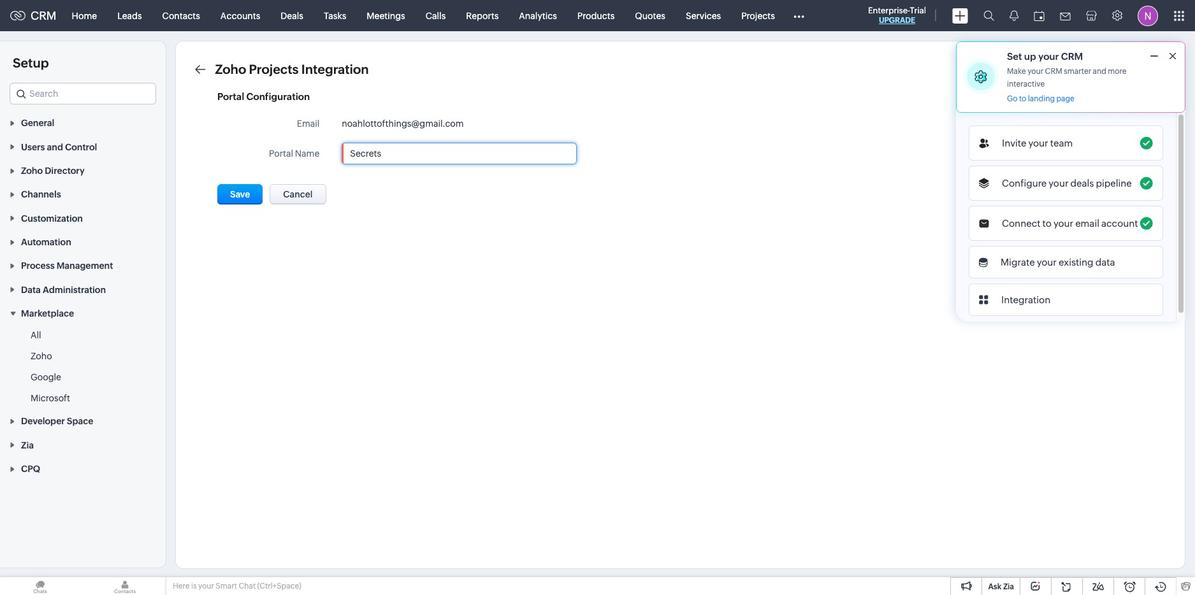 Task type: describe. For each thing, give the bounding box(es) containing it.
analytics link
[[509, 0, 567, 31]]

analytics
[[519, 11, 557, 21]]

1 horizontal spatial to
[[1043, 218, 1052, 229]]

users
[[21, 142, 45, 152]]

1 horizontal spatial integration
[[1001, 294, 1051, 305]]

users and control button
[[0, 135, 166, 159]]

up
[[1024, 51, 1036, 62]]

signals image
[[1010, 10, 1019, 21]]

meetings
[[367, 11, 405, 21]]

developer
[[21, 417, 65, 427]]

portal for portal configuration
[[217, 91, 244, 102]]

email
[[297, 119, 320, 129]]

and inside set up your crm make your crm smarter and more interactive go to landing page
[[1093, 67, 1107, 76]]

cpq button
[[0, 457, 166, 481]]

connect
[[1002, 218, 1041, 229]]

deals link
[[270, 0, 314, 31]]

projects inside projects link
[[741, 11, 775, 21]]

calls
[[426, 11, 446, 21]]

signals element
[[1002, 0, 1026, 31]]

reports link
[[456, 0, 509, 31]]

all
[[31, 330, 41, 340]]

profile image
[[1138, 5, 1158, 26]]

general button
[[0, 111, 166, 135]]

your right migrate
[[1037, 257, 1057, 268]]

create menu element
[[945, 0, 976, 31]]

home link
[[62, 0, 107, 31]]

email
[[1075, 218, 1100, 229]]

deals
[[1071, 178, 1094, 189]]

search element
[[976, 0, 1002, 31]]

quotes
[[635, 11, 665, 21]]

connect to your email account
[[1002, 218, 1138, 229]]

contacts
[[162, 11, 200, 21]]

save button
[[217, 184, 263, 205]]

page
[[1057, 94, 1075, 103]]

your down up
[[1028, 67, 1044, 76]]

portal name
[[269, 149, 320, 159]]

mails element
[[1052, 1, 1079, 30]]

data
[[21, 285, 41, 295]]

your left deals
[[1049, 178, 1069, 189]]

interactive
[[1007, 80, 1045, 89]]

zoho for zoho directory
[[21, 166, 43, 176]]

your right the is
[[198, 582, 214, 591]]

invite your team
[[1002, 138, 1073, 149]]

management
[[56, 261, 113, 271]]

here is your smart chat (ctrl+space)
[[173, 582, 301, 591]]

Search text field
[[10, 84, 156, 104]]

process management button
[[0, 254, 166, 278]]

1 vertical spatial crm
[[1061, 51, 1083, 62]]

zoho link
[[31, 350, 52, 363]]

landing
[[1028, 94, 1055, 103]]

process management
[[21, 261, 113, 271]]

reports
[[466, 11, 499, 21]]

cancel button
[[270, 184, 326, 205]]

process
[[21, 261, 55, 271]]

ask
[[988, 583, 1002, 592]]

upgrade
[[879, 16, 915, 25]]

configure
[[1002, 178, 1047, 189]]

go
[[1007, 94, 1018, 103]]

configure your deals pipeline
[[1002, 178, 1132, 189]]

save
[[230, 189, 250, 200]]

home
[[72, 11, 97, 21]]

products link
[[567, 0, 625, 31]]

control
[[65, 142, 97, 152]]

customization
[[21, 213, 83, 224]]

portal configuration
[[217, 91, 310, 102]]

1 vertical spatial zia
[[1003, 583, 1014, 592]]

your right up
[[1038, 51, 1059, 62]]

meetings link
[[357, 0, 415, 31]]

chat
[[239, 582, 256, 591]]

data administration button
[[0, 278, 166, 301]]

marketplace button
[[0, 301, 166, 325]]

contacts link
[[152, 0, 210, 31]]

projects link
[[731, 0, 785, 31]]

migrate your existing data
[[1001, 257, 1115, 268]]

contacts image
[[85, 578, 165, 595]]

to inside set up your crm make your crm smarter and more interactive go to landing page
[[1019, 94, 1027, 103]]

developer space button
[[0, 409, 166, 433]]



Task type: locate. For each thing, give the bounding box(es) containing it.
administration
[[43, 285, 106, 295]]

leads link
[[107, 0, 152, 31]]

automation
[[21, 237, 71, 247]]

all link
[[31, 329, 41, 342]]

channels
[[21, 190, 61, 200]]

data administration
[[21, 285, 106, 295]]

1 horizontal spatial portal
[[269, 149, 293, 159]]

calls link
[[415, 0, 456, 31]]

0 vertical spatial and
[[1093, 67, 1107, 76]]

set up your crm make your crm smarter and more interactive go to landing page
[[1007, 51, 1127, 103]]

zia right ask
[[1003, 583, 1014, 592]]

team
[[1050, 138, 1073, 149]]

0 horizontal spatial projects
[[249, 62, 299, 76]]

deals
[[281, 11, 303, 21]]

zoho inside marketplace region
[[31, 351, 52, 361]]

zia
[[21, 440, 34, 451], [1003, 583, 1014, 592]]

0 vertical spatial crm
[[31, 9, 56, 22]]

pipeline
[[1096, 178, 1132, 189]]

calendar image
[[1034, 11, 1045, 21]]

to right go
[[1019, 94, 1027, 103]]

0 horizontal spatial and
[[47, 142, 63, 152]]

name
[[295, 149, 320, 159]]

1 horizontal spatial and
[[1093, 67, 1107, 76]]

chats image
[[0, 578, 80, 595]]

1 vertical spatial and
[[47, 142, 63, 152]]

0 vertical spatial zia
[[21, 440, 34, 451]]

zoho
[[215, 62, 246, 76], [21, 166, 43, 176], [31, 351, 52, 361]]

projects left other modules field
[[741, 11, 775, 21]]

cpq
[[21, 464, 40, 474]]

setup
[[13, 55, 49, 70]]

portal for portal name
[[269, 149, 293, 159]]

quotes link
[[625, 0, 676, 31]]

accounts
[[220, 11, 260, 21]]

is
[[191, 582, 197, 591]]

0 vertical spatial zoho
[[215, 62, 246, 76]]

0 horizontal spatial to
[[1019, 94, 1027, 103]]

set
[[1007, 51, 1022, 62]]

zoho for zoho projects integration
[[215, 62, 246, 76]]

integration
[[301, 62, 369, 76], [1001, 294, 1051, 305]]

enterprise-trial upgrade
[[868, 6, 926, 25]]

portal left 'configuration'
[[217, 91, 244, 102]]

profile element
[[1130, 0, 1166, 31]]

products
[[577, 11, 615, 21]]

invite
[[1002, 138, 1027, 149]]

1 vertical spatial zoho
[[21, 166, 43, 176]]

0 vertical spatial projects
[[741, 11, 775, 21]]

0 vertical spatial portal
[[217, 91, 244, 102]]

0 vertical spatial integration
[[301, 62, 369, 76]]

your
[[1038, 51, 1059, 62], [1028, 67, 1044, 76], [1028, 138, 1048, 149], [1049, 178, 1069, 189], [1054, 218, 1073, 229], [1037, 257, 1057, 268], [198, 582, 214, 591]]

enterprise-
[[868, 6, 910, 15]]

1 horizontal spatial projects
[[741, 11, 775, 21]]

(ctrl+space)
[[257, 582, 301, 591]]

integration down migrate
[[1001, 294, 1051, 305]]

configuration
[[246, 91, 310, 102]]

migrate
[[1001, 257, 1035, 268]]

search image
[[984, 10, 994, 21]]

0 vertical spatial to
[[1019, 94, 1027, 103]]

ask zia
[[988, 583, 1014, 592]]

smart
[[216, 582, 237, 591]]

google
[[31, 372, 61, 383]]

Portal Name text field
[[342, 143, 576, 164]]

your left team
[[1028, 138, 1048, 149]]

integration down tasks link
[[301, 62, 369, 76]]

zoho down users
[[21, 166, 43, 176]]

mails image
[[1060, 12, 1071, 20]]

noahlottofthings@gmail.com
[[342, 119, 464, 129]]

zoho up portal configuration
[[215, 62, 246, 76]]

1 vertical spatial projects
[[249, 62, 299, 76]]

1 vertical spatial portal
[[269, 149, 293, 159]]

customization button
[[0, 206, 166, 230]]

your left email
[[1054, 218, 1073, 229]]

cancel
[[283, 189, 313, 200]]

zia up cpq
[[21, 440, 34, 451]]

0 horizontal spatial portal
[[217, 91, 244, 102]]

go to landing page link
[[1007, 94, 1075, 104]]

channels button
[[0, 182, 166, 206]]

zoho inside dropdown button
[[21, 166, 43, 176]]

zoho directory
[[21, 166, 85, 176]]

data
[[1096, 257, 1115, 268]]

tasks
[[324, 11, 346, 21]]

marketplace region
[[0, 325, 166, 409]]

1 vertical spatial to
[[1043, 218, 1052, 229]]

directory
[[45, 166, 85, 176]]

leads
[[117, 11, 142, 21]]

crm up "smarter"
[[1061, 51, 1083, 62]]

developer space
[[21, 417, 93, 427]]

2 vertical spatial zoho
[[31, 351, 52, 361]]

crm left home
[[31, 9, 56, 22]]

services
[[686, 11, 721, 21]]

and left more
[[1093, 67, 1107, 76]]

smarter
[[1064, 67, 1091, 76]]

1 horizontal spatial zia
[[1003, 583, 1014, 592]]

to right connect
[[1043, 218, 1052, 229]]

and right users
[[47, 142, 63, 152]]

trial
[[910, 6, 926, 15]]

None field
[[10, 83, 156, 105]]

and
[[1093, 67, 1107, 76], [47, 142, 63, 152]]

to
[[1019, 94, 1027, 103], [1043, 218, 1052, 229]]

and inside dropdown button
[[47, 142, 63, 152]]

0 horizontal spatial integration
[[301, 62, 369, 76]]

zoho up google link
[[31, 351, 52, 361]]

portal
[[217, 91, 244, 102], [269, 149, 293, 159]]

general
[[21, 118, 54, 128]]

account
[[1101, 218, 1138, 229]]

zia inside dropdown button
[[21, 440, 34, 451]]

2 vertical spatial crm
[[1045, 67, 1062, 76]]

0 horizontal spatial zia
[[21, 440, 34, 451]]

existing
[[1059, 257, 1094, 268]]

create menu image
[[952, 8, 968, 23]]

make
[[1007, 67, 1026, 76]]

projects
[[741, 11, 775, 21], [249, 62, 299, 76]]

tasks link
[[314, 0, 357, 31]]

microsoft
[[31, 393, 70, 404]]

projects up 'configuration'
[[249, 62, 299, 76]]

more
[[1108, 67, 1127, 76]]

google link
[[31, 371, 61, 384]]

accounts link
[[210, 0, 270, 31]]

marketplace
[[21, 309, 74, 319]]

crm left "smarter"
[[1045, 67, 1062, 76]]

Other Modules field
[[785, 5, 813, 26]]

zia button
[[0, 433, 166, 457]]

services link
[[676, 0, 731, 31]]

automation button
[[0, 230, 166, 254]]

portal left name
[[269, 149, 293, 159]]

microsoft link
[[31, 392, 70, 405]]

zoho projects integration
[[215, 62, 369, 76]]

zoho directory button
[[0, 159, 166, 182]]

1 vertical spatial integration
[[1001, 294, 1051, 305]]

crm link
[[10, 9, 56, 22]]

space
[[67, 417, 93, 427]]



Task type: vqa. For each thing, say whether or not it's contained in the screenshot.
the to
yes



